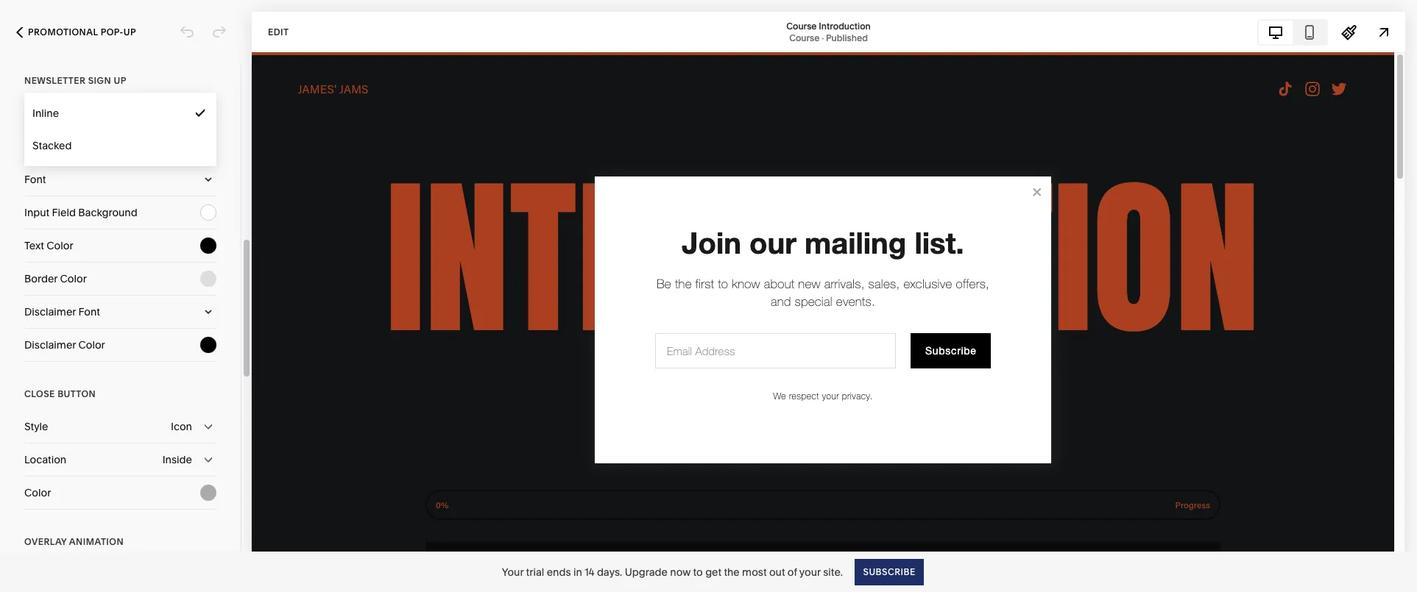 Task type: locate. For each thing, give the bounding box(es) containing it.
color right border
[[60, 272, 87, 286]]

up for newsletter sign up
[[114, 75, 126, 86]]

14
[[585, 566, 595, 579]]

upgrade
[[625, 566, 668, 579]]

border color
[[24, 272, 87, 286]]

field
[[52, 206, 76, 219]]

up for promotional pop-up
[[123, 27, 136, 38]]

course
[[786, 20, 817, 31], [789, 32, 820, 43]]

stacked
[[32, 139, 72, 152]]

color inside "button"
[[47, 239, 73, 253]]

1 vertical spatial course
[[789, 32, 820, 43]]

font
[[24, 173, 46, 186], [78, 306, 100, 319]]

disclaimer color button
[[24, 329, 216, 362]]

tab list
[[1259, 20, 1327, 44]]

color up overlay
[[24, 487, 51, 500]]

trial
[[526, 566, 544, 579]]

color down disclaimer font button
[[78, 339, 105, 352]]

ends
[[547, 566, 571, 579]]

promotional pop-up button
[[0, 16, 152, 49]]

disclaimer down border color
[[24, 306, 76, 319]]

color right text
[[47, 239, 73, 253]]

course left introduction
[[786, 20, 817, 31]]

disclaimer color
[[24, 339, 105, 352]]

animation
[[69, 537, 124, 548]]

font up disclaimer color
[[78, 306, 100, 319]]

0 vertical spatial course
[[786, 20, 817, 31]]

days.
[[597, 566, 622, 579]]

color button
[[24, 477, 216, 510]]

overlay
[[24, 537, 67, 548]]

color inside 'button'
[[24, 487, 51, 500]]

1 vertical spatial font
[[78, 306, 100, 319]]

of
[[788, 566, 797, 579]]

the
[[724, 566, 740, 579]]

out
[[769, 566, 785, 579]]

text color button
[[24, 230, 216, 262]]

newsletter sign up
[[24, 75, 126, 86]]

list box
[[24, 97, 216, 162]]

disclaimer
[[24, 306, 76, 319], [24, 339, 76, 352]]

1 disclaimer from the top
[[24, 306, 76, 319]]

your
[[799, 566, 821, 579]]

layout style
[[24, 107, 83, 120]]

newsletter
[[24, 75, 86, 86]]

border color button
[[24, 263, 216, 295]]

promotional pop-up
[[28, 27, 136, 38]]

published
[[826, 32, 868, 43]]

up
[[123, 27, 136, 38], [114, 75, 126, 86]]

up inside button
[[123, 27, 136, 38]]

color
[[47, 239, 73, 253], [60, 272, 87, 286], [78, 339, 105, 352], [24, 487, 51, 500]]

in
[[573, 566, 582, 579]]

course left ·
[[789, 32, 820, 43]]

2 disclaimer from the top
[[24, 339, 76, 352]]

up right "sign"
[[114, 75, 126, 86]]

0 vertical spatial font
[[24, 173, 46, 186]]

button
[[58, 389, 96, 400]]

disclaimer down disclaimer font
[[24, 339, 76, 352]]

border
[[24, 272, 58, 286]]

color for border color
[[60, 272, 87, 286]]

up right the promotional
[[123, 27, 136, 38]]

color for disclaimer color
[[78, 339, 105, 352]]

0 vertical spatial disclaimer
[[24, 306, 76, 319]]

·
[[822, 32, 824, 43]]

edit
[[268, 26, 289, 37]]

disclaimer font button
[[24, 296, 216, 328]]

1 vertical spatial disclaimer
[[24, 339, 76, 352]]

input field background
[[24, 206, 137, 219]]

list box containing inline
[[24, 97, 216, 162]]

0 vertical spatial up
[[123, 27, 136, 38]]

font up input
[[24, 173, 46, 186]]

0 horizontal spatial font
[[24, 173, 46, 186]]

text
[[24, 239, 44, 253]]

1 vertical spatial up
[[114, 75, 126, 86]]

now
[[670, 566, 691, 579]]

disclaimer for disclaimer color
[[24, 339, 76, 352]]



Task type: describe. For each thing, give the bounding box(es) containing it.
layout
[[24, 107, 57, 120]]

background
[[78, 206, 137, 219]]

course introduction course · published
[[786, 20, 871, 43]]

introduction
[[819, 20, 871, 31]]

overlay animation
[[24, 537, 124, 548]]

close
[[24, 389, 55, 400]]

your
[[502, 566, 524, 579]]

text color
[[24, 239, 73, 253]]

your trial ends in 14 days. upgrade now to get the most out of your site.
[[502, 566, 843, 579]]

promotional
[[28, 27, 98, 38]]

sign
[[88, 75, 111, 86]]

disclaimer for disclaimer font
[[24, 306, 76, 319]]

to
[[693, 566, 703, 579]]

pop-
[[101, 27, 123, 38]]

color for text color
[[47, 239, 73, 253]]

font button
[[24, 163, 216, 196]]

disclaimer font
[[24, 306, 100, 319]]

1 horizontal spatial font
[[78, 306, 100, 319]]

style
[[60, 107, 83, 120]]

inline
[[32, 107, 59, 120]]

input field background button
[[24, 197, 216, 229]]

edit button
[[258, 18, 299, 46]]

most
[[742, 566, 767, 579]]

input
[[24, 206, 50, 219]]

close button
[[24, 389, 96, 400]]

Layout Style field
[[24, 97, 216, 130]]

site.
[[823, 566, 843, 579]]

get
[[705, 566, 722, 579]]



Task type: vqa. For each thing, say whether or not it's contained in the screenshot.
days.
yes



